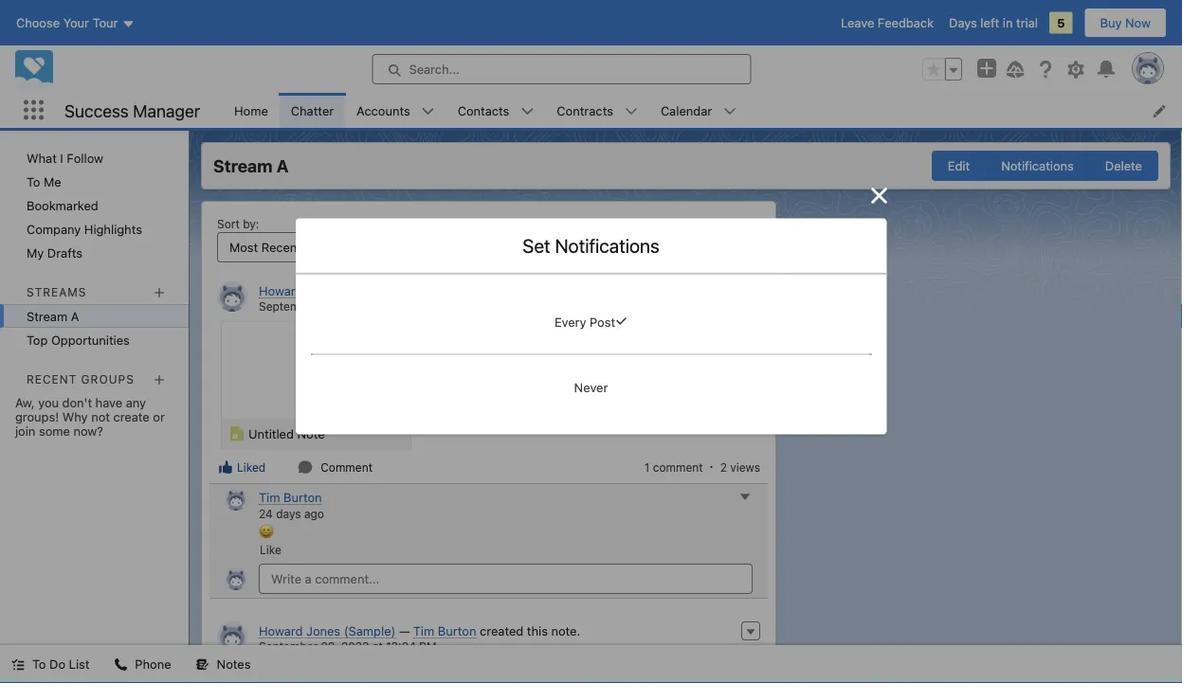 Task type: locate. For each thing, give the bounding box(es) containing it.
days
[[276, 508, 301, 521]]

jones inside howard jones (sample) — tim burton created this note. september 28, 2023 at 12:04 pm
[[306, 624, 340, 638]]

tim inside howard jones (sample) — tim burton created this note. september 28, 2023 at 12:04 pm
[[413, 624, 435, 638]]

list
[[223, 93, 1182, 128]]

2023 inside tim burton, september 28, 2023 at 12:04 pm element
[[341, 300, 369, 313]]

group containing edit
[[932, 151, 1159, 181]]

(sample) inside howard jones (sample) — tim burton created this note. september 28, 2023 at 12:04 pm
[[344, 624, 396, 638]]

liked
[[237, 461, 266, 474]]

chatter link
[[280, 93, 345, 128]]

howard jones (sample) link
[[259, 283, 396, 299], [259, 624, 396, 639]]

tim up 24
[[259, 490, 280, 504]]

a inside the stream a top opportunities
[[71, 309, 79, 323]]

buy now button
[[1084, 8, 1167, 38]]

text default image for notes
[[196, 659, 209, 672]]

leave feedback
[[841, 16, 934, 30]]

list containing home
[[223, 93, 1182, 128]]

a for stream a top opportunities
[[71, 309, 79, 323]]

burton
[[283, 490, 322, 504], [438, 624, 476, 638]]

do
[[49, 658, 65, 672]]

(sample) left —
[[344, 624, 396, 638]]

2 horizontal spatial text default image
[[218, 460, 233, 475]]

1 september from the top
[[259, 300, 318, 313]]

text default image inside liked button
[[218, 460, 233, 475]]

september
[[259, 300, 318, 313], [259, 640, 318, 654]]

burton inside tim burton 24 days ago
[[283, 490, 322, 504]]

1 tim burton image from the top
[[225, 488, 247, 511]]

2 september from the top
[[259, 640, 318, 654]]

2023 inside howard jones (sample) — tim burton created this note. september 28, 2023 at 12:04 pm
[[341, 640, 369, 654]]

september 28, 2023 at 12:04 pm link for 2nd howard jones (sample) link from the bottom
[[259, 300, 437, 313]]

28,
[[321, 300, 338, 313], [321, 640, 338, 654]]

1 vertical spatial tim burton image
[[225, 568, 247, 591]]

tim burton link up the days
[[259, 490, 322, 505]]

0 horizontal spatial notifications
[[555, 234, 660, 256]]

1 pm from the top
[[419, 300, 437, 313]]

you
[[38, 396, 59, 410]]

1 at from the top
[[373, 300, 383, 313]]

jones left —
[[306, 624, 340, 638]]

delete button
[[1089, 151, 1159, 181]]

bookmarked link
[[0, 193, 189, 217]]

like button
[[259, 543, 282, 557]]

bookmarked
[[27, 198, 98, 212]]

streams
[[27, 285, 87, 299]]

0 vertical spatial howard jones (sample) link
[[259, 283, 396, 299]]

text default image for to do list
[[11, 659, 25, 672]]

text default image
[[218, 460, 233, 475], [11, 659, 25, 672], [196, 659, 209, 672]]

0 vertical spatial tim burton image
[[217, 282, 247, 312]]

1 tim burton image from the top
[[217, 282, 247, 312]]

1 2023 from the top
[[341, 300, 369, 313]]

every post link
[[539, 293, 643, 351]]

1 comment status
[[645, 459, 720, 476]]

why not create or join some now?
[[15, 410, 165, 438]]

home link
[[223, 93, 280, 128]]

1 vertical spatial at
[[373, 640, 383, 654]]

1 (sample) from the top
[[344, 283, 396, 298]]

12:04 down howard jones (sample)
[[386, 300, 416, 313]]

contracts list item
[[546, 93, 649, 128]]

1 vertical spatial september
[[259, 640, 318, 654]]

0 vertical spatial (sample)
[[344, 283, 396, 298]]

1
[[645, 461, 650, 474]]

pm inside tim burton, september 28, 2023 at 12:04 pm element
[[419, 300, 437, 313]]

2 tim burton image from the top
[[217, 622, 247, 652]]

1 vertical spatial to
[[32, 658, 46, 672]]

0 vertical spatial september
[[259, 300, 318, 313]]

days left in trial
[[949, 16, 1038, 30]]

a down chatter link
[[277, 156, 289, 176]]

liked button
[[217, 459, 267, 476]]

1 howard jones (sample) link from the top
[[259, 283, 396, 299]]

to left me
[[27, 174, 40, 189]]

0 vertical spatial howard
[[259, 283, 303, 298]]

leave
[[841, 16, 874, 30]]

0 vertical spatial stream
[[213, 156, 273, 176]]

1 horizontal spatial notifications
[[1001, 159, 1074, 173]]

search...
[[409, 62, 460, 76]]

september 28, 2023 at 12:04 pm link down —
[[259, 640, 437, 654]]

1 jones from the top
[[306, 283, 340, 298]]

1 vertical spatial howard jones (sample) link
[[259, 624, 396, 639]]

howard inside howard jones (sample) — tim burton created this note. september 28, 2023 at 12:04 pm
[[259, 624, 303, 638]]

0 vertical spatial 28,
[[321, 300, 338, 313]]

tim burton link right —
[[413, 624, 476, 639]]

a up opportunities
[[71, 309, 79, 323]]

september 28, 2023 at 12:04 pm
[[259, 300, 437, 313]]

1 vertical spatial tim burton image
[[217, 622, 247, 652]]

0 vertical spatial 12:04
[[386, 300, 416, 313]]

😀 like
[[259, 525, 281, 557]]

to me link
[[0, 170, 189, 193]]

calendar list item
[[649, 93, 748, 128]]

Search this feed... search field
[[389, 232, 673, 263]]

accounts list item
[[345, 93, 446, 128]]

1 vertical spatial burton
[[438, 624, 476, 638]]

leave feedback link
[[841, 16, 934, 30]]

1 vertical spatial (sample)
[[344, 624, 396, 638]]

stream for stream a
[[213, 156, 273, 176]]

burton up ago
[[283, 490, 322, 504]]

pm inside howard jones (sample) — tim burton created this note. september 28, 2023 at 12:04 pm
[[419, 640, 437, 654]]

0 horizontal spatial text default image
[[11, 659, 25, 672]]

2 howard jones (sample) link from the top
[[259, 624, 396, 639]]

2 (sample) from the top
[[344, 624, 396, 638]]

jones
[[306, 283, 340, 298], [306, 624, 340, 638]]

recent groups
[[27, 373, 134, 386]]

stream inside the stream a top opportunities
[[27, 309, 68, 323]]

1 vertical spatial 2023
[[341, 640, 369, 654]]

contacts list item
[[446, 93, 546, 128]]

0 vertical spatial pm
[[419, 300, 437, 313]]

1 vertical spatial group
[[932, 151, 1159, 181]]

calendar
[[661, 103, 712, 118]]

0 vertical spatial a
[[277, 156, 289, 176]]

1 vertical spatial text default image
[[114, 659, 127, 672]]

0 vertical spatial at
[[373, 300, 383, 313]]

1 vertical spatial pm
[[419, 640, 437, 654]]

1 horizontal spatial burton
[[438, 624, 476, 638]]

notifications
[[1001, 159, 1074, 173], [555, 234, 660, 256]]

0 vertical spatial tim burton image
[[225, 488, 247, 511]]

2023
[[341, 300, 369, 313], [341, 640, 369, 654]]

untitled
[[248, 427, 294, 441]]

howard inside tim burton, september 28, 2023 at 12:04 pm element
[[259, 283, 303, 298]]

2 jones from the top
[[306, 624, 340, 638]]

1 28, from the top
[[321, 300, 338, 313]]

1 vertical spatial september 28, 2023 at 12:04 pm link
[[259, 640, 437, 654]]

1 vertical spatial tim burton link
[[413, 624, 476, 639]]

buy
[[1100, 16, 1122, 30]]

jones inside tim burton, september 28, 2023 at 12:04 pm element
[[306, 283, 340, 298]]

2 at from the top
[[373, 640, 383, 654]]

1 vertical spatial a
[[71, 309, 79, 323]]

text default image inside comment button
[[298, 460, 313, 475]]

1 howard from the top
[[259, 283, 303, 298]]

tim burton image up notes
[[217, 622, 247, 652]]

1 vertical spatial howard
[[259, 624, 303, 638]]

set notifications
[[523, 234, 660, 256]]

(sample) up september 28, 2023 at 12:04 pm at the left top
[[344, 283, 396, 298]]

12:04 inside howard jones (sample) — tim burton created this note. september 28, 2023 at 12:04 pm
[[386, 640, 416, 654]]

0 horizontal spatial stream
[[27, 309, 68, 323]]

stream a top opportunities
[[27, 309, 130, 347]]

1 horizontal spatial text default image
[[196, 659, 209, 672]]

text default image inside to do list button
[[11, 659, 25, 672]]

group
[[923, 58, 962, 81], [932, 151, 1159, 181]]

1 vertical spatial 12:04
[[386, 640, 416, 654]]

0 horizontal spatial text default image
[[114, 659, 127, 672]]

howard up notes button
[[259, 624, 303, 638]]

inverse image
[[868, 184, 891, 207]]

2 pm from the top
[[419, 640, 437, 654]]

howard jones (sample) — tim burton created this note. september 28, 2023 at 12:04 pm
[[259, 624, 581, 654]]

0 horizontal spatial burton
[[283, 490, 322, 504]]

every post
[[555, 315, 615, 329]]

september 28, 2023 at 12:04 pm link down howard jones (sample)
[[259, 300, 437, 313]]

1 comment
[[645, 461, 703, 474]]

a for stream a
[[277, 156, 289, 176]]

opportunities
[[51, 333, 130, 347]]

0 vertical spatial notifications
[[1001, 159, 1074, 173]]

1 september 28, 2023 at 12:04 pm link from the top
[[259, 300, 437, 313]]

12:04
[[386, 300, 416, 313], [386, 640, 416, 654]]

1 vertical spatial 28,
[[321, 640, 338, 654]]

(sample)
[[344, 283, 396, 298], [344, 624, 396, 638]]

text default image inside notes button
[[196, 659, 209, 672]]

2 2023 from the top
[[341, 640, 369, 654]]

0 vertical spatial tim
[[259, 490, 280, 504]]

tim burton link
[[259, 490, 322, 505], [413, 624, 476, 639]]

1 horizontal spatial tim burton link
[[413, 624, 476, 639]]

2 september 28, 2023 at 12:04 pm link from the top
[[259, 640, 437, 654]]

0 vertical spatial september 28, 2023 at 12:04 pm link
[[259, 300, 437, 313]]

(sample) inside tim burton, september 28, 2023 at 12:04 pm element
[[344, 283, 396, 298]]

to inside 'what i follow to me bookmarked company highlights my drafts'
[[27, 174, 40, 189]]

text default image left liked
[[218, 460, 233, 475]]

my
[[27, 246, 44, 260]]

jones up september 28, 2023 at 12:04 pm at the left top
[[306, 283, 340, 298]]

company highlights link
[[0, 217, 189, 241]]

stream up the top
[[27, 309, 68, 323]]

0 horizontal spatial tim
[[259, 490, 280, 504]]

1 vertical spatial tim
[[413, 624, 435, 638]]

create
[[113, 410, 150, 424]]

(sample) for howard jones (sample) — tim burton created this note. september 28, 2023 at 12:04 pm
[[344, 624, 396, 638]]

to
[[27, 174, 40, 189], [32, 658, 46, 672]]

contracts
[[557, 103, 613, 118]]

stream down 'home'
[[213, 156, 273, 176]]

tim burton 24 days ago
[[259, 490, 324, 521]]

1 vertical spatial stream
[[27, 309, 68, 323]]

at inside howard jones (sample) — tim burton created this note. september 28, 2023 at 12:04 pm
[[373, 640, 383, 654]]

howard jones (sample) link left —
[[259, 624, 396, 639]]

0 vertical spatial jones
[[306, 283, 340, 298]]

12:04 down —
[[386, 640, 416, 654]]

2 28, from the top
[[321, 640, 338, 654]]

0 vertical spatial to
[[27, 174, 40, 189]]

calendar link
[[649, 93, 724, 128]]

1 horizontal spatial tim
[[413, 624, 435, 638]]

0 horizontal spatial tim burton link
[[259, 490, 322, 505]]

september 28, 2023 at 12:04 pm link
[[259, 300, 437, 313], [259, 640, 437, 654]]

notes
[[217, 658, 251, 672]]

tim burton image
[[225, 488, 247, 511], [225, 568, 247, 591]]

0 vertical spatial text default image
[[298, 460, 313, 475]]

to left do
[[32, 658, 46, 672]]

2 howard from the top
[[259, 624, 303, 638]]

burton left 'created'
[[438, 624, 476, 638]]

top
[[27, 333, 48, 347]]

0 vertical spatial tim burton link
[[259, 490, 322, 505]]

1 vertical spatial jones
[[306, 624, 340, 638]]

text default image down note
[[298, 460, 313, 475]]

😀
[[259, 525, 271, 539]]

1 horizontal spatial text default image
[[298, 460, 313, 475]]

success manager
[[64, 100, 200, 121]]

1 horizontal spatial stream
[[213, 156, 273, 176]]

tim right —
[[413, 624, 435, 638]]

text default image left notes
[[196, 659, 209, 672]]

1 horizontal spatial a
[[277, 156, 289, 176]]

my drafts link
[[0, 241, 189, 265]]

notifications right edit button at the top right
[[1001, 159, 1074, 173]]

every
[[555, 315, 587, 329]]

tim burton image down sort
[[217, 282, 247, 312]]

text default image left phone
[[114, 659, 127, 672]]

stream a link
[[0, 304, 189, 328]]

0 horizontal spatial a
[[71, 309, 79, 323]]

howard up september 28, 2023 at 12:04 pm at the left top
[[259, 283, 303, 298]]

2 12:04 from the top
[[386, 640, 416, 654]]

0 vertical spatial burton
[[283, 490, 322, 504]]

aw, you don't have any groups!
[[15, 396, 146, 424]]

notifications right the set
[[555, 234, 660, 256]]

text default image
[[298, 460, 313, 475], [114, 659, 127, 672]]

text default image left do
[[11, 659, 25, 672]]

follow
[[67, 151, 103, 165]]

tim burton image
[[217, 282, 247, 312], [217, 622, 247, 652]]

chatter
[[291, 103, 334, 118]]

0 vertical spatial 2023
[[341, 300, 369, 313]]

howard jones (sample) link up september 28, 2023 at 12:04 pm at the left top
[[259, 283, 396, 299]]



Task type: vqa. For each thing, say whether or not it's contained in the screenshot.
Actions image
no



Task type: describe. For each thing, give the bounding box(es) containing it.
feedback
[[878, 16, 934, 30]]

manager
[[133, 100, 200, 121]]

home
[[234, 103, 268, 118]]

delete
[[1105, 159, 1143, 173]]

(sample) for howard jones (sample)
[[344, 283, 396, 298]]

september 28, 2023 at 12:04 pm link for first howard jones (sample) link from the bottom of the page
[[259, 640, 437, 654]]

drafts
[[47, 246, 83, 260]]

buy now
[[1100, 16, 1151, 30]]

never
[[574, 380, 608, 394]]

5
[[1057, 16, 1065, 30]]

or
[[153, 410, 165, 424]]

join
[[15, 424, 35, 438]]

howard for howard jones (sample) — tim burton created this note. september 28, 2023 at 12:04 pm
[[259, 624, 303, 638]]

jones for howard jones (sample) — tim burton created this note. september 28, 2023 at 12:04 pm
[[306, 624, 340, 638]]

comment
[[321, 461, 373, 474]]

tim burton image for 2nd howard jones (sample) link from the bottom
[[217, 282, 247, 312]]

2
[[720, 461, 727, 474]]

burton inside howard jones (sample) — tim burton created this note. september 28, 2023 at 12:04 pm
[[438, 624, 476, 638]]

edit
[[948, 159, 970, 173]]

tim burton image for first howard jones (sample) link from the bottom of the page
[[217, 622, 247, 652]]

notifications button
[[985, 151, 1090, 181]]

i
[[60, 151, 63, 165]]

groups!
[[15, 410, 59, 424]]

company
[[27, 222, 81, 236]]

views
[[730, 461, 760, 474]]

groups
[[81, 373, 134, 386]]

1 12:04 from the top
[[386, 300, 416, 313]]

days
[[949, 16, 977, 30]]

aw,
[[15, 396, 35, 410]]

any
[[126, 396, 146, 410]]

by:
[[243, 217, 259, 230]]

left
[[981, 16, 1000, 30]]

trial
[[1016, 16, 1038, 30]]

note
[[297, 427, 325, 441]]

stream for stream a top opportunities
[[27, 309, 68, 323]]

september inside howard jones (sample) — tim burton created this note. september 28, 2023 at 12:04 pm
[[259, 640, 318, 654]]

comment button
[[297, 459, 374, 476]]

sort by:
[[217, 217, 259, 230]]

0 vertical spatial group
[[923, 58, 962, 81]]

note.
[[551, 624, 581, 638]]

accounts
[[357, 103, 410, 118]]

to inside button
[[32, 658, 46, 672]]

streams link
[[27, 285, 87, 299]]

tim burton, september 28, 2023 at 12:04 pm element
[[210, 274, 768, 484]]

don't
[[62, 396, 92, 410]]

in
[[1003, 16, 1013, 30]]

2 views
[[720, 461, 760, 474]]

stream a
[[213, 156, 289, 176]]

untitled note
[[248, 427, 325, 441]]

Write a comment... text field
[[259, 564, 753, 594]]

set
[[523, 234, 550, 256]]

recent groups link
[[27, 373, 134, 386]]

edit button
[[932, 151, 986, 181]]

why
[[62, 410, 88, 424]]

not
[[91, 410, 110, 424]]

have
[[95, 396, 122, 410]]

top opportunities link
[[0, 328, 189, 352]]

24
[[259, 508, 273, 521]]

phone button
[[103, 646, 183, 684]]

list
[[69, 658, 89, 672]]

1 vertical spatial notifications
[[555, 234, 660, 256]]

this
[[527, 624, 548, 638]]

—
[[399, 624, 410, 638]]

howard for howard jones (sample)
[[259, 283, 303, 298]]

2 tim burton image from the top
[[225, 568, 247, 591]]

accounts link
[[345, 93, 422, 128]]

to do list button
[[0, 646, 101, 684]]

to do list
[[32, 658, 89, 672]]

now?
[[73, 424, 103, 438]]

28, inside howard jones (sample) — tim burton created this note. september 28, 2023 at 12:04 pm
[[321, 640, 338, 654]]

contracts link
[[546, 93, 625, 128]]

like
[[260, 543, 281, 557]]

jones for howard jones (sample)
[[306, 283, 340, 298]]

what i follow link
[[0, 146, 189, 170]]

phone
[[135, 658, 171, 672]]

tim inside tim burton 24 days ago
[[259, 490, 280, 504]]

never link
[[559, 358, 623, 417]]

text default image inside the phone "button"
[[114, 659, 127, 672]]

ago
[[304, 508, 324, 521]]

search... button
[[372, 54, 751, 84]]

recent
[[27, 373, 77, 386]]

sort
[[217, 217, 240, 230]]

success
[[64, 100, 129, 121]]

some
[[39, 424, 70, 438]]

notifications inside notifications 'button'
[[1001, 159, 1074, 173]]

now
[[1126, 16, 1151, 30]]

what i follow to me bookmarked company highlights my drafts
[[27, 151, 142, 260]]

what
[[27, 151, 57, 165]]

notes button
[[185, 646, 262, 684]]



